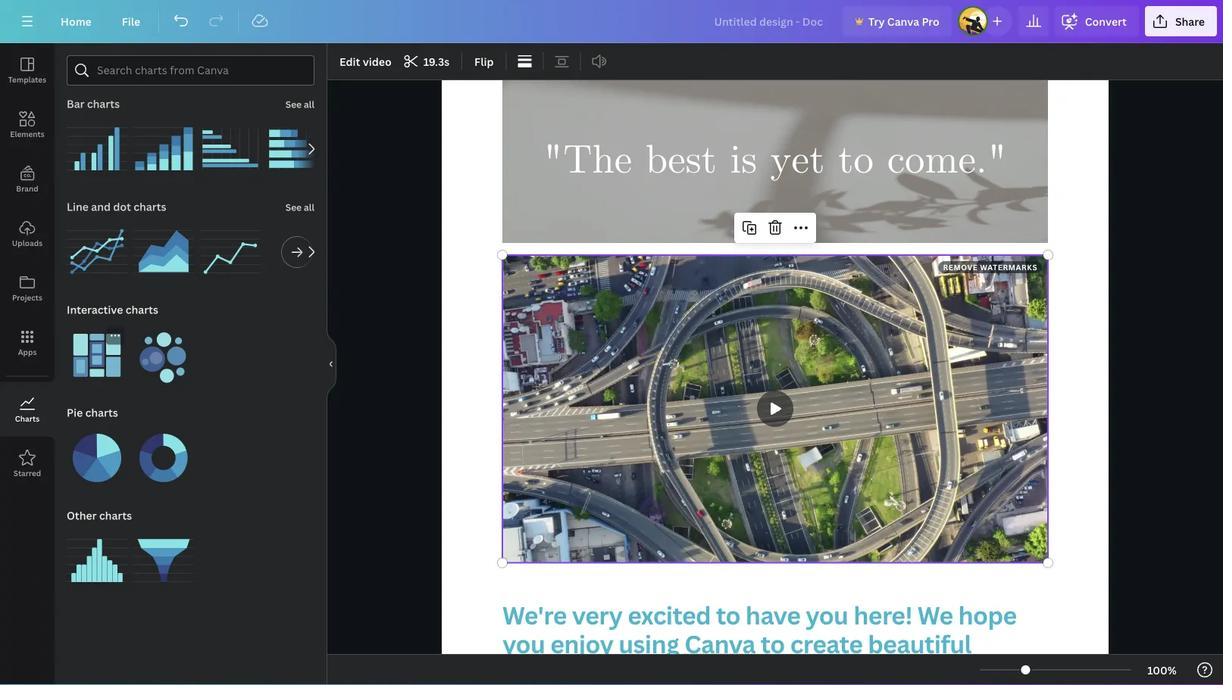 Task type: locate. For each thing, give the bounding box(es) containing it.
you
[[806, 599, 848, 632], [503, 628, 545, 661]]

create
[[790, 628, 863, 661]]

to left the create
[[761, 628, 785, 661]]

projects button
[[0, 261, 55, 316]]

1 vertical spatial see all button
[[284, 192, 316, 222]]

1 vertical spatial canva
[[685, 628, 756, 661]]

we're
[[503, 599, 567, 632]]

"the best is yet to come."
[[543, 135, 1007, 188]]

see all button for bar charts
[[284, 89, 316, 119]]

main menu bar
[[0, 0, 1223, 43]]

2 see from the top
[[286, 201, 302, 214]]

all
[[304, 98, 315, 111], [304, 201, 315, 214]]

canva inside we're very excited to have you here! we hope you enjoy using canva to create beautiful documents.
[[685, 628, 756, 661]]

home
[[61, 14, 92, 28]]

pie charts
[[67, 406, 118, 420]]

1 vertical spatial see
[[286, 201, 302, 214]]

is
[[730, 135, 757, 188]]

"the
[[543, 135, 632, 188]]

1 vertical spatial see all
[[286, 201, 315, 214]]

charts button
[[0, 383, 55, 437]]

see
[[286, 98, 302, 111], [286, 201, 302, 214]]

canva right using
[[685, 628, 756, 661]]

0 vertical spatial see all
[[286, 98, 315, 111]]

canva right try
[[887, 14, 919, 28]]

0 vertical spatial canva
[[887, 14, 919, 28]]

0 horizontal spatial you
[[503, 628, 545, 661]]

group
[[67, 110, 127, 180], [133, 110, 194, 180], [200, 110, 261, 180], [267, 119, 327, 180], [67, 213, 127, 283], [133, 213, 194, 283], [200, 213, 261, 283], [133, 316, 194, 386], [67, 316, 127, 386], [67, 419, 127, 489], [133, 419, 194, 489], [67, 522, 127, 592], [133, 522, 194, 592]]

Search charts from Canva search field
[[97, 56, 284, 85]]

using
[[619, 628, 679, 661]]

charts
[[87, 97, 120, 111], [134, 200, 166, 214], [126, 303, 158, 317], [85, 406, 118, 420], [99, 509, 132, 523]]

other charts
[[67, 509, 132, 523]]

edit video
[[340, 54, 392, 69]]

charts right bar
[[87, 97, 120, 111]]

share button
[[1145, 6, 1217, 36]]

charts right interactive
[[126, 303, 158, 317]]

2 horizontal spatial to
[[838, 135, 874, 188]]

see all for line and dot charts
[[286, 201, 315, 214]]

1 all from the top
[[304, 98, 315, 111]]

excited
[[628, 599, 711, 632]]

charts right 'other' at the left of the page
[[99, 509, 132, 523]]

2 all from the top
[[304, 201, 315, 214]]

see all
[[286, 98, 315, 111], [286, 201, 315, 214]]

try
[[869, 14, 885, 28]]

2 see all button from the top
[[284, 192, 316, 222]]

2 see all from the top
[[286, 201, 315, 214]]

all for bar charts
[[304, 98, 315, 111]]

we
[[918, 599, 953, 632]]

best
[[646, 135, 717, 188]]

0 vertical spatial all
[[304, 98, 315, 111]]

file button
[[110, 6, 152, 36]]

1 horizontal spatial canva
[[887, 14, 919, 28]]

yet
[[771, 135, 825, 188]]

interactive
[[67, 303, 123, 317]]

see for bar charts
[[286, 98, 302, 111]]

home link
[[49, 6, 104, 36]]

Design title text field
[[702, 6, 837, 36]]

brand
[[16, 183, 38, 194]]

0 horizontal spatial canva
[[685, 628, 756, 661]]

see all button
[[284, 89, 316, 119], [284, 192, 316, 222]]

0 vertical spatial see
[[286, 98, 302, 111]]

to
[[838, 135, 874, 188], [716, 599, 740, 632], [761, 628, 785, 661]]

100% button
[[1138, 659, 1187, 683]]

brand button
[[0, 152, 55, 207]]

pie
[[67, 406, 83, 420]]

to left have
[[716, 599, 740, 632]]

flip
[[475, 54, 494, 69]]

you right have
[[806, 599, 848, 632]]

remove watermarks
[[943, 262, 1038, 272]]

0 vertical spatial see all button
[[284, 89, 316, 119]]

elements
[[10, 129, 45, 139]]

19.3s
[[423, 54, 450, 69]]

you left enjoy at the bottom
[[503, 628, 545, 661]]

remove watermarks button
[[939, 261, 1042, 274]]

1 see all button from the top
[[284, 89, 316, 119]]

canva
[[887, 14, 919, 28], [685, 628, 756, 661]]

line and dot charts
[[67, 200, 166, 214]]

starred button
[[0, 437, 55, 492]]

1 see all from the top
[[286, 98, 315, 111]]

1 vertical spatial all
[[304, 201, 315, 214]]

charts right pie
[[85, 406, 118, 420]]

try canva pro
[[869, 14, 940, 28]]

bar
[[67, 97, 85, 111]]

uploads button
[[0, 207, 55, 261]]

1 see from the top
[[286, 98, 302, 111]]

charts for other charts
[[99, 509, 132, 523]]

see all button for line and dot charts
[[284, 192, 316, 222]]

pro
[[922, 14, 940, 28]]

to right yet
[[838, 135, 874, 188]]



Task type: describe. For each thing, give the bounding box(es) containing it.
charts
[[15, 414, 40, 424]]

convert
[[1085, 14, 1127, 28]]

charts right dot
[[134, 200, 166, 214]]

uploads
[[12, 238, 43, 248]]

other
[[67, 509, 97, 523]]

charts for bar charts
[[87, 97, 120, 111]]

share
[[1175, 14, 1205, 28]]

video
[[363, 54, 392, 69]]

remove
[[943, 262, 978, 272]]

enjoy
[[550, 628, 613, 661]]

1 horizontal spatial to
[[761, 628, 785, 661]]

hide image
[[327, 328, 337, 401]]

projects
[[12, 293, 42, 303]]

elements button
[[0, 98, 55, 152]]

come."
[[887, 135, 1007, 188]]

convert button
[[1055, 6, 1139, 36]]

1 horizontal spatial you
[[806, 599, 848, 632]]

and
[[91, 200, 111, 214]]

line and dot charts button
[[65, 192, 168, 222]]

very
[[572, 599, 623, 632]]

watermarks
[[980, 262, 1038, 272]]

we're very excited to have you here! we hope you enjoy using canva to create beautiful documents.
[[503, 599, 1022, 686]]

line
[[67, 200, 89, 214]]

bar charts
[[67, 97, 120, 111]]

edit
[[340, 54, 360, 69]]

100%
[[1148, 664, 1177, 678]]

canva inside button
[[887, 14, 919, 28]]

interactive charts
[[67, 303, 158, 317]]

edit video button
[[333, 49, 398, 74]]

see all for bar charts
[[286, 98, 315, 111]]

hope
[[958, 599, 1017, 632]]

19.3s button
[[399, 49, 456, 74]]

all for line and dot charts
[[304, 201, 315, 214]]

side panel tab list
[[0, 43, 55, 492]]

charts for interactive charts
[[126, 303, 158, 317]]

templates button
[[0, 43, 55, 98]]

beautiful
[[868, 628, 972, 661]]

try canva pro button
[[843, 6, 952, 36]]

documents.
[[503, 657, 638, 686]]

0 horizontal spatial to
[[716, 599, 740, 632]]

charts for pie charts
[[85, 406, 118, 420]]

file
[[122, 14, 140, 28]]

have
[[746, 599, 801, 632]]

bar charts button
[[65, 89, 121, 119]]

templates
[[8, 74, 46, 85]]

apps button
[[0, 316, 55, 371]]

apps
[[18, 347, 37, 357]]

flip button
[[468, 49, 500, 74]]

here!
[[854, 599, 912, 632]]

see for line and dot charts
[[286, 201, 302, 214]]

dot
[[113, 200, 131, 214]]

starred
[[13, 468, 41, 479]]



Task type: vqa. For each thing, say whether or not it's contained in the screenshot.
data
no



